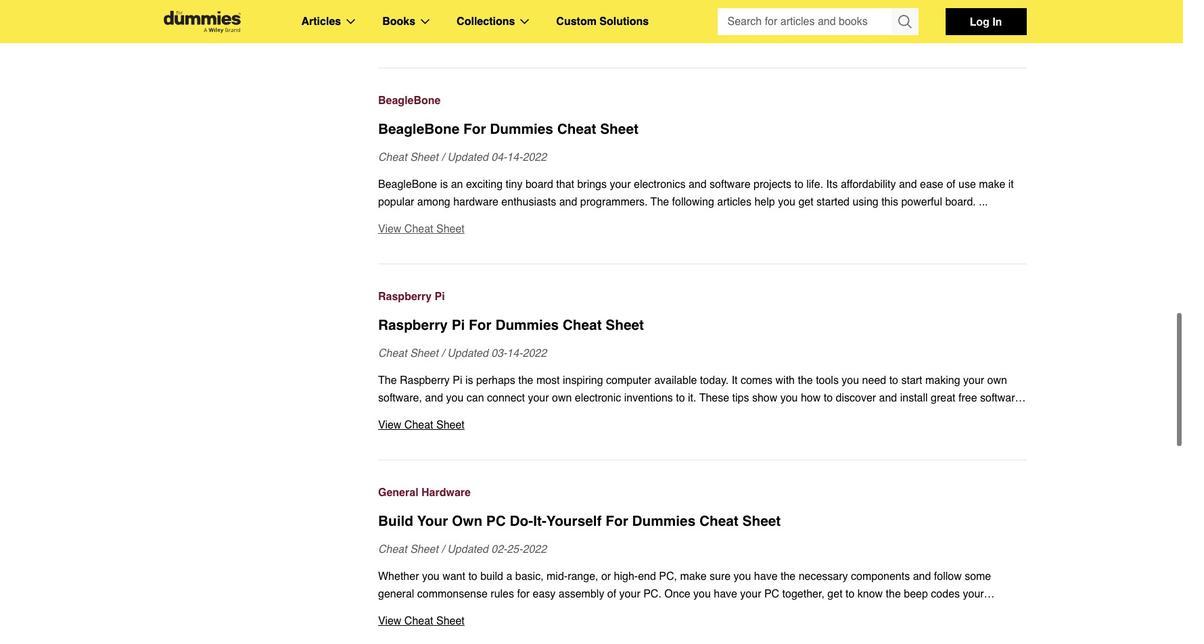 Task type: describe. For each thing, give the bounding box(es) containing it.
tiny
[[506, 179, 523, 191]]

program
[[539, 410, 579, 422]]

2 vertical spatial make
[[444, 606, 471, 618]]

open collections list image
[[521, 19, 529, 24]]

show
[[752, 392, 778, 405]]

you down with
[[781, 392, 798, 405]]

build your own pc do-it-yourself for dummies cheat sheet
[[378, 514, 781, 530]]

sheet inside the raspberry pi is perhaps the most inspiring computer available today. it comes with the tools you need to start making your own software, and you can connect your own electronic inventions to it. these tips show you how to discover and install great free software on your raspberry pi and how to program in scratch. view cheat sheet
[[436, 419, 465, 432]]

pc.
[[644, 589, 662, 601]]

view article link
[[378, 24, 1027, 42]]

whether
[[378, 571, 419, 583]]

updated for pi
[[447, 348, 488, 360]]

beaglebone is an exciting tiny board that brings your electronics and software projects to life. its affordability and ease of use make it popular among hardware enthusiasts and programmers. the following articles help you get started using this powerful board.
[[378, 179, 1014, 208]]

sheet inside beaglebone for dummies cheat sheet link
[[600, 121, 639, 137]]

board.
[[945, 196, 976, 208]]

0 vertical spatial have
[[754, 571, 778, 583]]

pi inside 'link'
[[452, 317, 465, 334]]

components
[[851, 571, 910, 583]]

need
[[862, 375, 886, 387]]

necessary
[[799, 571, 848, 583]]

follow
[[934, 571, 962, 583]]

will
[[426, 606, 441, 618]]

basic,
[[515, 571, 544, 583]]

general
[[378, 487, 419, 499]]

that
[[556, 179, 574, 191]]

once
[[665, 589, 690, 601]]

sheet inside build your own pc do-it-yourself for dummies cheat sheet link
[[743, 514, 781, 530]]

in
[[993, 15, 1002, 28]]

hardware
[[453, 196, 499, 208]]

range,
[[568, 571, 598, 583]]

1 vertical spatial make
[[680, 571, 707, 583]]

cookie consent banner dialog
[[0, 588, 1183, 637]]

cheat up whether
[[378, 544, 407, 556]]

/ for pi
[[441, 348, 444, 360]]

is inside beaglebone is an exciting tiny board that brings your electronics and software projects to life. its affordability and ease of use make it popular among hardware enthusiasts and programmers. the following articles help you get started using this powerful board.
[[440, 179, 448, 191]]

collections
[[457, 16, 515, 28]]

view inside the view cheat sheet link
[[378, 223, 401, 235]]

raspberry pi
[[378, 291, 445, 303]]

today.
[[700, 375, 729, 387]]

build your own pc do-it-yourself for dummies cheat sheet link
[[378, 511, 1027, 532]]

own
[[452, 514, 482, 530]]

you up 'discover'
[[842, 375, 859, 387]]

you left want at the left
[[422, 571, 440, 583]]

2022 for pc
[[523, 544, 547, 556]]

articles
[[717, 196, 752, 208]]

free
[[959, 392, 977, 405]]

brings
[[577, 179, 607, 191]]

to left start
[[889, 375, 899, 387]]

1 vertical spatial own
[[552, 392, 572, 405]]

you right sure at the right bottom of the page
[[734, 571, 751, 583]]

article
[[404, 27, 434, 39]]

mean.
[[544, 606, 574, 618]]

sure
[[710, 571, 731, 583]]

these
[[699, 392, 729, 405]]

updated for your
[[447, 544, 488, 556]]

the down "components"
[[886, 589, 901, 601]]

you left can
[[446, 392, 464, 405]]

your
[[417, 514, 448, 530]]

beaglebone link
[[378, 92, 1027, 110]]

1 vertical spatial have
[[714, 589, 737, 601]]

an
[[451, 179, 463, 191]]

you right once
[[693, 589, 711, 601]]

view inside the raspberry pi is perhaps the most inspiring computer available today. it comes with the tools you need to start making your own software, and you can connect your own electronic inventions to it. these tips show you how to discover and install great free software on your raspberry pi and how to program in scratch. view cheat sheet
[[378, 419, 401, 432]]

a
[[506, 571, 512, 583]]

cheat up that
[[557, 121, 596, 137]]

beaglebone for beaglebone
[[378, 95, 441, 107]]

03-
[[491, 348, 507, 360]]

most
[[536, 375, 560, 387]]

and right software,
[[425, 392, 443, 405]]

tools
[[816, 375, 839, 387]]

cheat sheet / updated 03-14-2022
[[378, 348, 547, 360]]

use
[[959, 179, 976, 191]]

enthusiasts
[[502, 196, 556, 208]]

the left most
[[518, 375, 533, 387]]

raspberry inside 'link'
[[378, 317, 448, 334]]

your down software,
[[393, 410, 414, 422]]

comes
[[741, 375, 773, 387]]

powerful
[[902, 196, 942, 208]]

assembly
[[559, 589, 604, 601]]

sheet inside whether you want to build a basic, mid-range, or high-end pc, make sure you have the necessary components and follow some general commonsense rules for easy assembly of your pc. once you have your pc together, get to know the beep codes your computer will make and what they mean. view cheat sheet
[[436, 616, 465, 628]]

it
[[732, 375, 738, 387]]

start
[[902, 375, 923, 387]]

beaglebone for dummies cheat sheet
[[378, 121, 639, 137]]

0 vertical spatial how
[[801, 392, 821, 405]]

electronic
[[575, 392, 621, 405]]

programmers.
[[580, 196, 648, 208]]

ease
[[920, 179, 944, 191]]

high-
[[614, 571, 638, 583]]

14- for for
[[507, 348, 523, 360]]

view inside view article link
[[378, 27, 401, 39]]

view cheat sheet link for beaglebone for dummies cheat sheet
[[378, 221, 1027, 238]]

using
[[853, 196, 879, 208]]

to left it.
[[676, 392, 685, 405]]

hardware
[[422, 487, 471, 499]]

your left together,
[[740, 589, 761, 601]]

open book categories image
[[421, 19, 430, 24]]

general hardware link
[[378, 484, 1027, 502]]

/ for for
[[441, 152, 444, 164]]

general hardware
[[378, 487, 471, 499]]

cheat down among
[[404, 223, 433, 235]]

it
[[1009, 179, 1014, 191]]

making
[[926, 375, 960, 387]]

pc inside whether you want to build a basic, mid-range, or high-end pc, make sure you have the necessary components and follow some general commonsense rules for easy assembly of your pc. once you have your pc together, get to know the beep codes your computer will make and what they mean. view cheat sheet
[[764, 589, 780, 601]]

or
[[601, 571, 611, 583]]

and down that
[[559, 196, 577, 208]]

view cheat sheet link for raspberry pi for dummies cheat sheet
[[378, 417, 1027, 434]]

available
[[654, 375, 697, 387]]

of inside beaglebone is an exciting tiny board that brings your electronics and software projects to life. its affordability and ease of use make it popular among hardware enthusiasts and programmers. the following articles help you get started using this powerful board.
[[947, 179, 956, 191]]

inspiring
[[563, 375, 603, 387]]

raspberry inside 'link'
[[378, 291, 432, 303]]

among
[[417, 196, 450, 208]]

rules
[[491, 589, 514, 601]]

is inside the raspberry pi is perhaps the most inspiring computer available today. it comes with the tools you need to start making your own software, and you can connect your own electronic inventions to it. these tips show you how to discover and install great free software on your raspberry pi and how to program in scratch. view cheat sheet
[[465, 375, 473, 387]]

help
[[755, 196, 775, 208]]

the inside beaglebone is an exciting tiny board that brings your electronics and software projects to life. its affordability and ease of use make it popular among hardware enthusiasts and programmers. the following articles help you get started using this powerful board.
[[651, 196, 669, 208]]

raspberry pi for dummies cheat sheet
[[378, 317, 644, 334]]

sheet inside the view cheat sheet link
[[436, 223, 465, 235]]

popular
[[378, 196, 414, 208]]

pc,
[[659, 571, 677, 583]]

Search for articles and books text field
[[718, 8, 893, 35]]

raspberry pi link
[[378, 288, 1027, 306]]

with
[[776, 375, 795, 387]]

in
[[582, 410, 591, 422]]

this
[[882, 196, 899, 208]]

end
[[638, 571, 656, 583]]

build
[[378, 514, 413, 530]]

the right with
[[798, 375, 813, 387]]

get inside whether you want to build a basic, mid-range, or high-end pc, make sure you have the necessary components and follow some general commonsense rules for easy assembly of your pc. once you have your pc together, get to know the beep codes your computer will make and what they mean. view cheat sheet
[[828, 589, 843, 601]]

view cheat sheet link for build your own pc do-it-yourself for dummies cheat sheet
[[378, 613, 1027, 631]]

it.
[[688, 392, 697, 405]]

cheat inside 'link'
[[563, 317, 602, 334]]



Task type: locate. For each thing, give the bounding box(es) containing it.
beaglebone
[[378, 95, 441, 107], [378, 121, 460, 137], [378, 179, 437, 191]]

2022 up basic,
[[523, 544, 547, 556]]

2022
[[523, 152, 547, 164], [523, 348, 547, 360], [523, 544, 547, 556]]

solutions
[[600, 16, 649, 28]]

for up cheat sheet / updated 03-14-2022
[[469, 317, 492, 334]]

1 vertical spatial how
[[504, 410, 524, 422]]

1 view cheat sheet link from the top
[[378, 221, 1027, 238]]

0 vertical spatial updated
[[447, 152, 488, 164]]

dummies down general hardware link
[[632, 514, 696, 530]]

projects
[[754, 179, 792, 191]]

and down connect
[[483, 410, 501, 422]]

view cheat sheet link down once
[[378, 613, 1027, 631]]

how down connect
[[504, 410, 524, 422]]

2 vertical spatial updated
[[447, 544, 488, 556]]

updated
[[447, 152, 488, 164], [447, 348, 488, 360], [447, 544, 488, 556]]

view cheat sheet
[[378, 223, 465, 235]]

view cheat sheet link down following
[[378, 221, 1027, 238]]

3 updated from the top
[[447, 544, 488, 556]]

get down necessary
[[828, 589, 843, 601]]

2022 up most
[[523, 348, 547, 360]]

0 horizontal spatial make
[[444, 606, 471, 618]]

make down commonsense
[[444, 606, 471, 618]]

/ for your
[[441, 544, 444, 556]]

general
[[378, 589, 414, 601]]

computer inside whether you want to build a basic, mid-range, or high-end pc, make sure you have the necessary components and follow some general commonsense rules for easy assembly of your pc. once you have your pc together, get to know the beep codes your computer will make and what they mean. view cheat sheet
[[378, 606, 423, 618]]

1 vertical spatial 2022
[[523, 348, 547, 360]]

beaglebone for beaglebone is an exciting tiny board that brings your electronics and software projects to life. its affordability and ease of use make it popular among hardware enthusiasts and programmers. the following articles help you get started using this powerful board.
[[378, 179, 437, 191]]

1 vertical spatial of
[[607, 589, 616, 601]]

1 vertical spatial dummies
[[496, 317, 559, 334]]

your up programmers.
[[610, 179, 631, 191]]

it-
[[533, 514, 547, 530]]

0 horizontal spatial the
[[378, 375, 397, 387]]

view article
[[378, 27, 434, 39]]

2 view cheat sheet link from the top
[[378, 417, 1027, 434]]

0 vertical spatial is
[[440, 179, 448, 191]]

custom solutions
[[556, 16, 649, 28]]

to down tools
[[824, 392, 833, 405]]

beaglebone for beaglebone for dummies cheat sheet
[[378, 121, 460, 137]]

2 / from the top
[[441, 348, 444, 360]]

0 vertical spatial make
[[979, 179, 1006, 191]]

dummies up the 03-
[[496, 317, 559, 334]]

view down software,
[[378, 419, 401, 432]]

on
[[378, 410, 390, 422]]

open article categories image
[[347, 19, 355, 24]]

14-
[[507, 152, 523, 164], [507, 348, 523, 360]]

/ up want at the left
[[441, 544, 444, 556]]

log in link
[[946, 8, 1027, 35]]

1 vertical spatial /
[[441, 348, 444, 360]]

1 14- from the top
[[507, 152, 523, 164]]

updated left the 03-
[[447, 348, 488, 360]]

pc left do- on the left bottom of the page
[[486, 514, 506, 530]]

your down most
[[528, 392, 549, 405]]

dummies up 04-
[[490, 121, 553, 137]]

scratch.
[[594, 410, 633, 422]]

mid-
[[547, 571, 568, 583]]

to left program
[[527, 410, 536, 422]]

and up powerful
[[899, 179, 917, 191]]

1 vertical spatial software
[[980, 392, 1021, 405]]

1 horizontal spatial computer
[[606, 375, 651, 387]]

2022 for dummies
[[523, 348, 547, 360]]

1 horizontal spatial have
[[754, 571, 778, 583]]

group
[[718, 8, 918, 35]]

1 horizontal spatial own
[[988, 375, 1007, 387]]

0 vertical spatial dummies
[[490, 121, 553, 137]]

can
[[467, 392, 484, 405]]

view down popular at the top of page
[[378, 223, 401, 235]]

1 vertical spatial is
[[465, 375, 473, 387]]

of
[[947, 179, 956, 191], [607, 589, 616, 601]]

your inside beaglebone is an exciting tiny board that brings your electronics and software projects to life. its affordability and ease of use make it popular among hardware enthusiasts and programmers. the following articles help you get started using this powerful board.
[[610, 179, 631, 191]]

to left life.
[[795, 179, 804, 191]]

pc left together,
[[764, 589, 780, 601]]

and up following
[[689, 179, 707, 191]]

custom solutions link
[[556, 13, 649, 30]]

make up once
[[680, 571, 707, 583]]

software up articles at the right top
[[710, 179, 751, 191]]

0 vertical spatial pc
[[486, 514, 506, 530]]

2 vertical spatial /
[[441, 544, 444, 556]]

of inside whether you want to build a basic, mid-range, or high-end pc, make sure you have the necessary components and follow some general commonsense rules for easy assembly of your pc. once you have your pc together, get to know the beep codes your computer will make and what they mean. view cheat sheet
[[607, 589, 616, 601]]

view left article
[[378, 27, 401, 39]]

0 horizontal spatial pc
[[486, 514, 506, 530]]

2 2022 from the top
[[523, 348, 547, 360]]

14- down raspberry pi for dummies cheat sheet
[[507, 348, 523, 360]]

affordability
[[841, 179, 896, 191]]

1 horizontal spatial the
[[651, 196, 669, 208]]

0 horizontal spatial of
[[607, 589, 616, 601]]

14- for dummies
[[507, 152, 523, 164]]

2 updated from the top
[[447, 348, 488, 360]]

cheat inside whether you want to build a basic, mid-range, or high-end pc, make sure you have the necessary components and follow some general commonsense rules for easy assembly of your pc. once you have your pc together, get to know the beep codes your computer will make and what they mean. view cheat sheet
[[404, 616, 433, 628]]

1 2022 from the top
[[523, 152, 547, 164]]

together,
[[783, 589, 825, 601]]

log
[[970, 15, 990, 28]]

and left what on the bottom left of the page
[[474, 606, 492, 618]]

0 vertical spatial 14-
[[507, 152, 523, 164]]

1 vertical spatial view cheat sheet link
[[378, 417, 1027, 434]]

computer
[[606, 375, 651, 387], [378, 606, 423, 618]]

1 horizontal spatial is
[[465, 375, 473, 387]]

1 view from the top
[[378, 27, 401, 39]]

1 vertical spatial for
[[469, 317, 492, 334]]

0 horizontal spatial own
[[552, 392, 572, 405]]

you right the help
[[778, 196, 796, 208]]

exciting
[[466, 179, 503, 191]]

make left "it"
[[979, 179, 1006, 191]]

0 horizontal spatial how
[[504, 410, 524, 422]]

25-
[[507, 544, 523, 556]]

yourself
[[547, 514, 602, 530]]

1 horizontal spatial of
[[947, 179, 956, 191]]

4 view from the top
[[378, 616, 401, 628]]

install
[[900, 392, 928, 405]]

3 / from the top
[[441, 544, 444, 556]]

/ up among
[[441, 152, 444, 164]]

is left "an"
[[440, 179, 448, 191]]

2 vertical spatial view cheat sheet link
[[378, 613, 1027, 631]]

computer down general
[[378, 606, 423, 618]]

whether you want to build a basic, mid-range, or high-end pc, make sure you have the necessary components and follow some general commonsense rules for easy assembly of your pc. once you have your pc together, get to know the beep codes your computer will make and what they mean. view cheat sheet
[[378, 571, 991, 628]]

3 view from the top
[[378, 419, 401, 432]]

do-
[[510, 514, 533, 530]]

for inside beaglebone for dummies cheat sheet link
[[463, 121, 486, 137]]

the up together,
[[781, 571, 796, 583]]

2 vertical spatial dummies
[[632, 514, 696, 530]]

raspberry pi for dummies cheat sheet link
[[378, 315, 1027, 336]]

computer inside the raspberry pi is perhaps the most inspiring computer available today. it comes with the tools you need to start making your own software, and you can connect your own electronic inventions to it. these tips show you how to discover and install great free software on your raspberry pi and how to program in scratch. view cheat sheet
[[606, 375, 651, 387]]

software right the free
[[980, 392, 1021, 405]]

logo image
[[157, 10, 247, 33]]

some
[[965, 571, 991, 583]]

updated up "an"
[[447, 152, 488, 164]]

log in
[[970, 15, 1002, 28]]

get down life.
[[799, 196, 814, 208]]

2022 up board
[[523, 152, 547, 164]]

view inside whether you want to build a basic, mid-range, or high-end pc, make sure you have the necessary components and follow some general commonsense rules for easy assembly of your pc. once you have your pc together, get to know the beep codes your computer will make and what they mean. view cheat sheet
[[378, 616, 401, 628]]

life.
[[807, 179, 823, 191]]

the down electronics
[[651, 196, 669, 208]]

and up beep
[[913, 571, 931, 583]]

own right making
[[988, 375, 1007, 387]]

view down general
[[378, 616, 401, 628]]

cheat down general
[[404, 616, 433, 628]]

2 vertical spatial for
[[606, 514, 628, 530]]

1 horizontal spatial pc
[[764, 589, 780, 601]]

2 vertical spatial beaglebone
[[378, 179, 437, 191]]

software inside the raspberry pi is perhaps the most inspiring computer available today. it comes with the tools you need to start making your own software, and you can connect your own electronic inventions to it. these tips show you how to discover and install great free software on your raspberry pi and how to program in scratch. view cheat sheet
[[980, 392, 1021, 405]]

your
[[610, 179, 631, 191], [963, 375, 985, 387], [528, 392, 549, 405], [393, 410, 414, 422], [619, 589, 641, 601], [740, 589, 761, 601], [963, 589, 984, 601]]

1 beaglebone from the top
[[378, 95, 441, 107]]

cheat down general hardware link
[[700, 514, 739, 530]]

updated for for
[[447, 152, 488, 164]]

easy
[[533, 589, 556, 601]]

cheat sheet / updated 04-14-2022
[[378, 152, 547, 164]]

1 vertical spatial 14-
[[507, 348, 523, 360]]

your down some
[[963, 589, 984, 601]]

2 horizontal spatial make
[[979, 179, 1006, 191]]

cheat up inspiring
[[563, 317, 602, 334]]

view cheat sheet link
[[378, 221, 1027, 238], [378, 417, 1027, 434], [378, 613, 1027, 631]]

2 view from the top
[[378, 223, 401, 235]]

dummies
[[490, 121, 553, 137], [496, 317, 559, 334], [632, 514, 696, 530]]

sheet inside raspberry pi for dummies cheat sheet 'link'
[[606, 317, 644, 334]]

2 14- from the top
[[507, 348, 523, 360]]

connect
[[487, 392, 525, 405]]

inventions
[[624, 392, 673, 405]]

1 vertical spatial computer
[[378, 606, 423, 618]]

make inside beaglebone is an exciting tiny board that brings your electronics and software projects to life. its affordability and ease of use make it popular among hardware enthusiasts and programmers. the following articles help you get started using this powerful board.
[[979, 179, 1006, 191]]

1 / from the top
[[441, 152, 444, 164]]

for
[[517, 589, 530, 601]]

books
[[382, 16, 415, 28]]

for inside build your own pc do-it-yourself for dummies cheat sheet link
[[606, 514, 628, 530]]

cheat up software,
[[378, 348, 407, 360]]

0 vertical spatial computer
[[606, 375, 651, 387]]

is up can
[[465, 375, 473, 387]]

for inside raspberry pi for dummies cheat sheet 'link'
[[469, 317, 492, 334]]

0 vertical spatial get
[[799, 196, 814, 208]]

0 vertical spatial software
[[710, 179, 751, 191]]

for up cheat sheet / updated 04-14-2022
[[463, 121, 486, 137]]

your up the free
[[963, 375, 985, 387]]

0 vertical spatial the
[[651, 196, 669, 208]]

software,
[[378, 392, 422, 405]]

you inside beaglebone is an exciting tiny board that brings your electronics and software projects to life. its affordability and ease of use make it popular among hardware enthusiasts and programmers. the following articles help you get started using this powerful board.
[[778, 196, 796, 208]]

of down or
[[607, 589, 616, 601]]

1 vertical spatial beaglebone
[[378, 121, 460, 137]]

1 vertical spatial get
[[828, 589, 843, 601]]

2 vertical spatial 2022
[[523, 544, 547, 556]]

and down need
[[879, 392, 897, 405]]

3 view cheat sheet link from the top
[[378, 613, 1027, 631]]

0 vertical spatial beaglebone
[[378, 95, 441, 107]]

04-
[[491, 152, 507, 164]]

get inside beaglebone is an exciting tiny board that brings your electronics and software projects to life. its affordability and ease of use make it popular among hardware enthusiasts and programmers. the following articles help you get started using this powerful board.
[[799, 196, 814, 208]]

1 vertical spatial updated
[[447, 348, 488, 360]]

the up software,
[[378, 375, 397, 387]]

for right yourself
[[606, 514, 628, 530]]

0 vertical spatial of
[[947, 179, 956, 191]]

want
[[443, 571, 465, 583]]

3 2022 from the top
[[523, 544, 547, 556]]

get
[[799, 196, 814, 208], [828, 589, 843, 601]]

1 vertical spatial the
[[378, 375, 397, 387]]

cheat up popular at the top of page
[[378, 152, 407, 164]]

0 horizontal spatial have
[[714, 589, 737, 601]]

cheat
[[557, 121, 596, 137], [378, 152, 407, 164], [404, 223, 433, 235], [563, 317, 602, 334], [378, 348, 407, 360], [404, 419, 433, 432], [700, 514, 739, 530], [378, 544, 407, 556], [404, 616, 433, 628]]

have right sure at the right bottom of the page
[[754, 571, 778, 583]]

view cheat sheet link down it.
[[378, 417, 1027, 434]]

0 vertical spatial view cheat sheet link
[[378, 221, 1027, 238]]

how down tools
[[801, 392, 821, 405]]

0 vertical spatial /
[[441, 152, 444, 164]]

updated down the own
[[447, 544, 488, 556]]

and
[[689, 179, 707, 191], [899, 179, 917, 191], [559, 196, 577, 208], [425, 392, 443, 405], [879, 392, 897, 405], [483, 410, 501, 422], [913, 571, 931, 583], [474, 606, 492, 618]]

dummies inside 'link'
[[496, 317, 559, 334]]

1 horizontal spatial get
[[828, 589, 843, 601]]

tips
[[732, 392, 749, 405]]

own up program
[[552, 392, 572, 405]]

your down the high-
[[619, 589, 641, 601]]

is
[[440, 179, 448, 191], [465, 375, 473, 387]]

0 horizontal spatial software
[[710, 179, 751, 191]]

0 vertical spatial own
[[988, 375, 1007, 387]]

software inside beaglebone is an exciting tiny board that brings your electronics and software projects to life. its affordability and ease of use make it popular among hardware enthusiasts and programmers. the following articles help you get started using this powerful board.
[[710, 179, 751, 191]]

discover
[[836, 392, 876, 405]]

/ left the 03-
[[441, 348, 444, 360]]

1 horizontal spatial how
[[801, 392, 821, 405]]

0 horizontal spatial is
[[440, 179, 448, 191]]

1 updated from the top
[[447, 152, 488, 164]]

0 vertical spatial for
[[463, 121, 486, 137]]

to left the know
[[846, 589, 855, 601]]

they
[[521, 606, 541, 618]]

to right want at the left
[[468, 571, 477, 583]]

pi
[[435, 291, 445, 303], [452, 317, 465, 334], [453, 375, 462, 387], [470, 410, 480, 422]]

of left use
[[947, 179, 956, 191]]

beaglebone for dummies cheat sheet link
[[378, 119, 1027, 139]]

2022 for cheat
[[523, 152, 547, 164]]

computer up 'inventions'
[[606, 375, 651, 387]]

have down sure at the right bottom of the page
[[714, 589, 737, 601]]

0 horizontal spatial computer
[[378, 606, 423, 618]]

have
[[754, 571, 778, 583], [714, 589, 737, 601]]

the inside the raspberry pi is perhaps the most inspiring computer available today. it comes with the tools you need to start making your own software, and you can connect your own electronic inventions to it. these tips show you how to discover and install great free software on your raspberry pi and how to program in scratch. view cheat sheet
[[378, 375, 397, 387]]

board
[[526, 179, 553, 191]]

to inside beaglebone is an exciting tiny board that brings your electronics and software projects to life. its affordability and ease of use make it popular among hardware enthusiasts and programmers. the following articles help you get started using this powerful board.
[[795, 179, 804, 191]]

electronics
[[634, 179, 686, 191]]

pi inside 'link'
[[435, 291, 445, 303]]

sheet
[[600, 121, 639, 137], [410, 152, 438, 164], [436, 223, 465, 235], [606, 317, 644, 334], [410, 348, 438, 360], [436, 419, 465, 432], [743, 514, 781, 530], [410, 544, 438, 556], [436, 616, 465, 628]]

0 vertical spatial 2022
[[523, 152, 547, 164]]

cheat inside the raspberry pi is perhaps the most inspiring computer available today. it comes with the tools you need to start making your own software, and you can connect your own electronic inventions to it. these tips show you how to discover and install great free software on your raspberry pi and how to program in scratch. view cheat sheet
[[404, 419, 433, 432]]

cheat down software,
[[404, 419, 433, 432]]

raspberry
[[378, 291, 432, 303], [378, 317, 448, 334], [400, 375, 450, 387], [417, 410, 467, 422]]

great
[[931, 392, 956, 405]]

2 beaglebone from the top
[[378, 121, 460, 137]]

articles
[[301, 16, 341, 28]]

0 horizontal spatial get
[[799, 196, 814, 208]]

1 horizontal spatial make
[[680, 571, 707, 583]]

its
[[826, 179, 838, 191]]

1 vertical spatial pc
[[764, 589, 780, 601]]

1 horizontal spatial software
[[980, 392, 1021, 405]]

following
[[672, 196, 714, 208]]

know
[[858, 589, 883, 601]]

beaglebone inside beaglebone is an exciting tiny board that brings your electronics and software projects to life. its affordability and ease of use make it popular among hardware enthusiasts and programmers. the following articles help you get started using this powerful board.
[[378, 179, 437, 191]]

3 beaglebone from the top
[[378, 179, 437, 191]]

14- up 'tiny'
[[507, 152, 523, 164]]



Task type: vqa. For each thing, say whether or not it's contained in the screenshot.
Its at top right
yes



